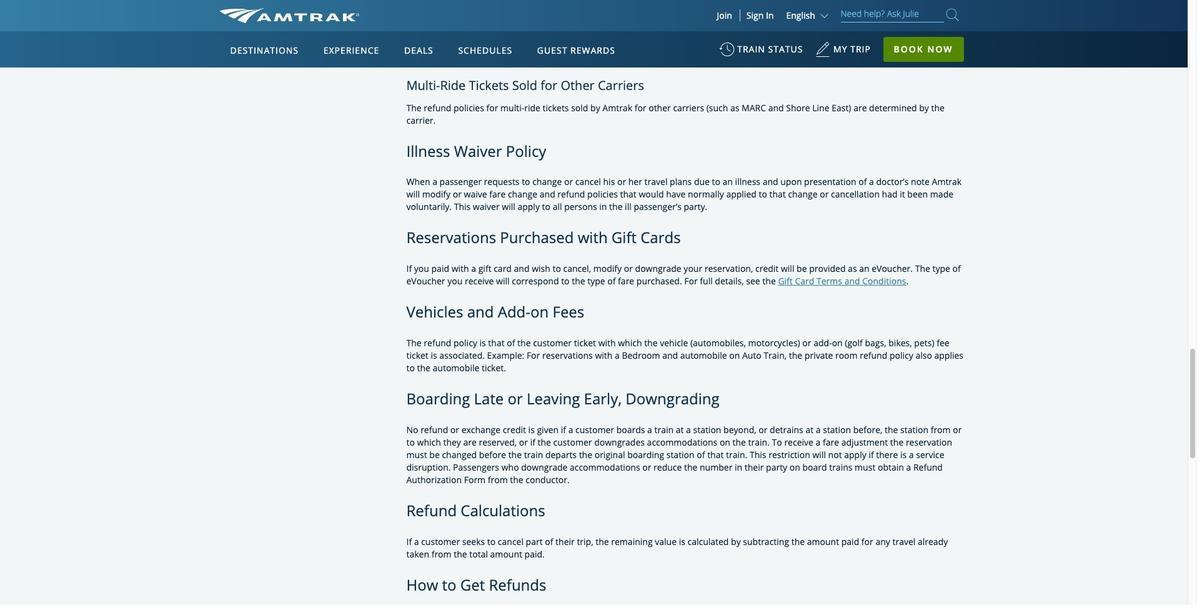 Task type: vqa. For each thing, say whether or not it's contained in the screenshot.
the will inside No refund or exchange credit is given if a customer boards a train at a station beyond, or detrains at a station before, the station from or to which they are reserved, or if the customer downgrades accommodations on the train. To receive a fare adjustment the reservation must be changed before the train departs the original boarding station of that train. This restriction will not apply if there is a service disruption. Passengers who downgrade accommodations or reduce the number in their party on board trains must obtain a Refund Authorization Form from the conductor.
yes



Task type: describe. For each thing, give the bounding box(es) containing it.
doctor's
[[877, 176, 909, 188]]

given
[[537, 424, 559, 436]]

total inside if a customer seeks to cancel part of their trip, the remaining value is calculated by subtracting the amount paid for any travel already taken from the total amount paid.
[[470, 548, 488, 560]]

the down cancel,
[[572, 275, 586, 287]]

been
[[908, 188, 929, 200]]

example:
[[487, 350, 525, 361]]

sold
[[571, 102, 589, 114]]

service
[[917, 449, 945, 461]]

are inside the refund policies for multi-ride tickets sold by amtrak for other carriers (such as marc and shore line east) are determined by the carrier.
[[854, 102, 867, 114]]

the right train,
[[789, 350, 803, 361]]

is left given
[[529, 424, 535, 436]]

a right "obtain"
[[907, 461, 912, 473]]

for inside if a customer seeks to cancel part of their trip, the remaining value is calculated by subtracting the amount paid for any travel already taken from the total amount paid.
[[862, 536, 874, 548]]

conditions
[[863, 275, 907, 287]]

card
[[494, 263, 512, 275]]

on left fees
[[531, 302, 549, 322]]

detrains
[[770, 424, 804, 436]]

and left upon
[[763, 176, 779, 188]]

1 vertical spatial ticket
[[407, 350, 429, 361]]

refund down bags,
[[860, 350, 888, 361]]

policies inside the refund policies for multi-ride tickets sold by amtrak for other carriers (such as marc and shore line east) are determined by the carrier.
[[454, 102, 484, 114]]

boarding late or leaving early, downgrading
[[407, 388, 720, 409]]

restriction
[[769, 449, 811, 461]]

the inside if you paid with a gift card and wish to cancel, modify or downgrade your reservation, credit will be provided as an evoucher. the type of evoucher you receive will correspond to the type of fare purchased. for full details, see the
[[916, 263, 931, 275]]

tickets
[[543, 102, 569, 114]]

board
[[803, 461, 827, 473]]

to down cancel,
[[561, 275, 570, 287]]

the right see
[[763, 275, 776, 287]]

the down given
[[538, 436, 551, 448]]

1 horizontal spatial not
[[480, 37, 495, 49]]

1 vertical spatial train
[[524, 449, 543, 461]]

policy
[[506, 140, 547, 161]]

a inside the refund policy is that of the customer ticket with which the vehicle (automobiles, motorcycles) or add-on (golf bags, bikes, pets) fee ticket is associated. example: for reservations with a bedroom and automobile on auto train, the private room refund policy also applies to the automobile ticket.
[[615, 350, 620, 361]]

0 vertical spatial train.
[[749, 436, 770, 448]]

will left provided at right
[[781, 263, 795, 275]]

boarding
[[628, 449, 665, 461]]

of inside the refund policy is that of the customer ticket with which the vehicle (automobiles, motorcycles) or add-on (golf bags, bikes, pets) fee ticket is associated. example: for reservations with a bedroom and automobile on auto train, the private room refund policy also applies to the automobile ticket.
[[507, 337, 515, 349]]

that down upon
[[770, 188, 786, 200]]

station up reduce
[[667, 449, 695, 461]]

see
[[747, 275, 761, 287]]

your
[[684, 263, 703, 275]]

regions map image
[[266, 104, 566, 279]]

ride
[[440, 77, 466, 94]]

to right available
[[633, 8, 641, 20]]

credit inside if you paid with a gift card and wish to cancel, modify or downgrade your reservation, credit will be provided as an evoucher. the type of evoucher you receive will correspond to the type of fare purchased. for full details, see the
[[756, 263, 779, 275]]

gift card terms and conditions .
[[779, 275, 909, 287]]

1 vertical spatial you
[[448, 275, 463, 287]]

customer up departs
[[554, 436, 592, 448]]

gift
[[479, 263, 492, 275]]

my trip button
[[816, 38, 871, 68]]

a right boards
[[648, 424, 653, 436]]

of inside if a customer seeks to cancel part of their trip, the remaining value is calculated by subtracting the amount paid for any travel already taken from the total amount paid.
[[545, 536, 554, 548]]

to inside no refund or exchange credit is given if a customer boards a train at a station beyond, or detrains at a station before, the station from or to which they are reserved, or if the customer downgrades accommodations on the train. to receive a fare adjustment the reservation must be changed before the train departs the original boarding station of that train. this restriction will not apply if there is a service disruption. passengers who downgrade accommodations or reduce the number in their party on board trains must obtain a refund authorization form from the conductor.
[[407, 436, 415, 448]]

wish
[[532, 263, 551, 275]]

for left other
[[635, 102, 647, 114]]

to right requests at the top of the page
[[522, 176, 530, 188]]

downgrades
[[595, 436, 645, 448]]

pets)
[[915, 337, 935, 349]]

this inside the when a passenger requests to change or cancel his or her travel plans due to an illness and upon presentation of a doctor's note amtrak will modify or waive fare change and refund policies that would have normally applied to that change or cancellation had it been made voluntarily. this waiver will apply to all persons in the ill passenger's party.
[[454, 201, 471, 213]]

private
[[805, 350, 834, 361]]

if you paid with a gift card and wish to cancel, modify or downgrade your reservation, credit will be provided as an evoucher. the type of evoucher you receive will correspond to the type of fare purchased. for full details, see the
[[407, 263, 961, 287]]

guest rewards
[[538, 44, 616, 56]]

1 vertical spatial :
[[475, 37, 477, 49]]

schedules
[[458, 44, 513, 56]]

and left add- on the left
[[467, 302, 494, 322]]

change down upon
[[789, 188, 818, 200]]

1 horizontal spatial ticket.
[[734, 8, 758, 20]]

or inside one or more rides (lifts) taken cancellations : not permitted changes : not permitted
[[426, 26, 434, 38]]

0 horizontal spatial accommodations
[[570, 461, 641, 473]]

get
[[461, 574, 485, 595]]

travel inside the when a passenger requests to change or cancel his or her travel plans due to an illness and upon presentation of a doctor's note amtrak will modify or waive fare change and refund policies that would have normally applied to that change or cancellation had it been made voluntarily. this waiver will apply to all persons in the ill passenger's party.
[[645, 176, 668, 188]]

taken inside if a customer seeks to cancel part of their trip, the remaining value is calculated by subtracting the amount paid for any travel already taken from the total amount paid.
[[407, 548, 430, 560]]

change down requests at the top of the page
[[508, 188, 538, 200]]

credit inside no refund or exchange credit is given if a customer boards a train at a station beyond, or detrains at a station before, the station from or to which they are reserved, or if the customer downgrades accommodations on the train. to receive a fare adjustment the reservation must be changed before the train departs the original boarding station of that train. this restriction will not apply if there is a service disruption. passengers who downgrade accommodations or reduce the number in their party on board trains must obtain a refund authorization form from the conductor.
[[503, 424, 526, 436]]

passenger's
[[634, 201, 682, 213]]

disruption.
[[407, 461, 451, 473]]

which inside no refund or exchange credit is given if a customer boards a train at a station beyond, or detrains at a station before, the station from or to which they are reserved, or if the customer downgrades accommodations on the train. to receive a fare adjustment the reservation must be changed before the train departs the original boarding station of that train. this restriction will not apply if there is a service disruption. passengers who downgrade accommodations or reduce the number in their party on board trains must obtain a refund authorization form from the conductor.
[[417, 436, 441, 448]]

0 horizontal spatial must
[[407, 449, 427, 461]]

waiver
[[454, 140, 502, 161]]

book now
[[894, 43, 954, 55]]

reservations
[[543, 350, 593, 361]]

rides
[[460, 26, 479, 38]]

for up "tickets"
[[541, 77, 558, 94]]

number
[[700, 461, 733, 473]]

1 horizontal spatial if
[[561, 424, 566, 436]]

the down who
[[510, 474, 524, 486]]

line
[[813, 102, 830, 114]]

0 vertical spatial ticket
[[574, 337, 596, 349]]

multi-ride tickets sold for other carriers
[[407, 77, 645, 94]]

an inside if you paid with a gift card and wish to cancel, modify or downgrade your reservation, credit will be provided as an evoucher. the type of evoucher you receive will correspond to the type of fare purchased. for full details, see the
[[860, 263, 870, 275]]

on down restriction
[[790, 461, 801, 473]]

bags,
[[866, 337, 887, 349]]

station up the reservation
[[901, 424, 929, 436]]

seeks
[[462, 536, 485, 548]]

train status link
[[720, 38, 804, 68]]

to right wish
[[553, 263, 561, 275]]

the up example:
[[518, 337, 531, 349]]

refund for policies
[[424, 102, 452, 114]]

policies inside the when a passenger requests to change or cancel his or her travel plans due to an illness and upon presentation of a doctor's note amtrak will modify or waive fare change and refund policies that would have normally applied to that change or cancellation had it been made voluntarily. this waiver will apply to all persons in the ill passenger's party.
[[588, 188, 618, 200]]

a right given
[[569, 424, 574, 436]]

will down card at top
[[496, 275, 510, 287]]

the left original at bottom
[[579, 449, 593, 461]]

be inside no refund or exchange credit is given if a customer boards a train at a station beyond, or detrains at a station before, the station from or to which they are reserved, or if the customer downgrades accommodations on the train. to receive a fare adjustment the reservation must be changed before the train departs the original boarding station of that train. this restriction will not apply if there is a service disruption. passengers who downgrade accommodations or reduce the number in their party on board trains must obtain a refund authorization form from the conductor.
[[430, 449, 440, 461]]

would
[[639, 188, 664, 200]]

1 at from the left
[[676, 424, 684, 436]]

applies
[[935, 350, 964, 361]]

0 horizontal spatial not
[[457, 50, 472, 62]]

amtrak image
[[219, 8, 359, 23]]

cards
[[641, 227, 681, 248]]

which inside the refund policy is that of the customer ticket with which the vehicle (automobiles, motorcycles) or add-on (golf bags, bikes, pets) fee ticket is associated. example: for reservations with a bedroom and automobile on auto train, the private room refund policy also applies to the automobile ticket.
[[618, 337, 642, 349]]

the up the bedroom
[[645, 337, 658, 349]]

sold
[[512, 77, 538, 94]]

ill
[[625, 201, 632, 213]]

beyond,
[[724, 424, 757, 436]]

with up early,
[[599, 337, 616, 349]]

refund for or
[[421, 424, 448, 436]]

will right waiver
[[502, 201, 516, 213]]

my
[[834, 43, 848, 55]]

of inside the when a passenger requests to change or cancel his or her travel plans due to an illness and upon presentation of a doctor's note amtrak will modify or waive fare change and refund policies that would have normally applied to that change or cancellation had it been made voluntarily. this waiver will apply to all persons in the ill passenger's party.
[[859, 176, 867, 188]]

passenger
[[440, 176, 482, 188]]

in inside the when a passenger requests to change or cancel his or her travel plans due to an illness and upon presentation of a doctor's note amtrak will modify or waive fare change and refund policies that would have normally applied to that change or cancellation had it been made voluntarily. this waiver will apply to all persons in the ill passenger's party.
[[600, 201, 607, 213]]

east)
[[832, 102, 852, 114]]

auto
[[743, 350, 762, 361]]

and inside if you paid with a gift card and wish to cancel, modify or downgrade your reservation, credit will be provided as an evoucher. the type of evoucher you receive will correspond to the type of fare purchased. for full details, see the
[[514, 263, 530, 275]]

paid inside if a customer seeks to cancel part of their trip, the remaining value is calculated by subtracting the amount paid for any travel already taken from the total amount paid.
[[842, 536, 860, 548]]

reserved,
[[479, 436, 517, 448]]

25%
[[457, 8, 475, 20]]

a up board
[[816, 436, 821, 448]]

a inside if a customer seeks to cancel part of their trip, the remaining value is calculated by subtracting the amount paid for any travel already taken from the total amount paid.
[[414, 536, 419, 548]]

the down 'beyond,'
[[733, 436, 746, 448]]

is left the forfeited,
[[527, 8, 533, 20]]

the right subtracting
[[792, 536, 805, 548]]

and up all
[[540, 188, 556, 200]]

that up ill
[[621, 188, 637, 200]]

the up there
[[891, 436, 904, 448]]

train
[[738, 43, 766, 55]]

late
[[474, 388, 504, 409]]

station up not
[[823, 424, 852, 436]]

vehicle
[[660, 337, 688, 349]]

and right terms on the right top of the page
[[845, 275, 861, 287]]

bedroom
[[622, 350, 661, 361]]

to down illness
[[759, 188, 768, 200]]

will down the when
[[407, 188, 420, 200]]

on left auto
[[730, 350, 740, 361]]

amtrak inside the refund policies for multi-ride tickets sold by amtrak for other carriers (such as marc and shore line east) are determined by the carrier.
[[603, 102, 633, 114]]

0 vertical spatial permitted
[[497, 37, 537, 49]]

party.
[[684, 201, 708, 213]]

the right before, at the bottom
[[885, 424, 899, 436]]

provided
[[810, 263, 846, 275]]

1 vertical spatial must
[[855, 461, 876, 473]]

applied
[[727, 188, 757, 200]]

carriers
[[674, 102, 705, 114]]

trains
[[830, 461, 853, 473]]

the down seeks
[[454, 548, 467, 560]]

of inside no refund or exchange credit is given if a customer boards a train at a station beyond, or detrains at a station before, the station from or to which they are reserved, or if the customer downgrades accommodations on the train. to receive a fare adjustment the reservation must be changed before the train departs the original boarding station of that train. this restriction will not apply if there is a service disruption. passengers who downgrade accommodations or reduce the number in their party on board trains must obtain a refund authorization form from the conductor.
[[697, 449, 706, 461]]

a right detrains
[[816, 424, 821, 436]]

ride
[[525, 102, 541, 114]]

his
[[604, 176, 615, 188]]

apply inside the when a passenger requests to change or cancel his or her travel plans due to an illness and upon presentation of a doctor's note amtrak will modify or waive fare change and refund policies that would have normally applied to that change or cancellation had it been made voluntarily. this waiver will apply to all persons in the ill passenger's party.
[[518, 201, 540, 213]]

the for the refund policy is that of the customer ticket with which the vehicle (automobiles, motorcycles) or add-on (golf bags, bikes, pets) fee ticket is associated. example: for reservations with a bedroom and automobile on auto train, the private room refund policy also applies to the automobile ticket.
[[407, 337, 422, 349]]

or inside the refund policy is that of the customer ticket with which the vehicle (automobiles, motorcycles) or add-on (golf bags, bikes, pets) fee ticket is associated. example: for reservations with a bedroom and automobile on auto train, the private room refund policy also applies to the automobile ticket.
[[803, 337, 812, 349]]

1 horizontal spatial train
[[655, 424, 674, 436]]

join button
[[710, 9, 741, 21]]

this inside no refund or exchange credit is given if a customer boards a train at a station beyond, or detrains at a station before, the station from or to which they are reserved, or if the customer downgrades accommodations on the train. to receive a fare adjustment the reservation must be changed before the train departs the original boarding station of that train. this restriction will not apply if there is a service disruption. passengers who downgrade accommodations or reduce the number in their party on board trains must obtain a refund authorization form from the conductor.
[[750, 449, 767, 461]]

multi-
[[501, 102, 525, 114]]

paid.
[[525, 548, 545, 560]]

1 vertical spatial permitted
[[475, 50, 515, 62]]

status
[[769, 43, 804, 55]]

1 vertical spatial train.
[[726, 449, 748, 461]]

1 changes from the top
[[416, 8, 453, 20]]

0 horizontal spatial if
[[531, 436, 536, 448]]

her
[[629, 176, 643, 188]]

cancellations
[[416, 37, 475, 49]]

and inside the refund policy is that of the customer ticket with which the vehicle (automobiles, motorcycles) or add-on (golf bags, bikes, pets) fee ticket is associated. example: for reservations with a bedroom and automobile on auto train, the private room refund policy also applies to the automobile ticket.
[[663, 350, 678, 361]]

persons
[[565, 201, 597, 213]]

for left the multi-
[[487, 102, 499, 114]]

experience
[[324, 44, 380, 56]]

multi-
[[407, 77, 440, 94]]

is left associated.
[[431, 350, 437, 361]]

apply inside no refund or exchange credit is given if a customer boards a train at a station beyond, or detrains at a station before, the station from or to which they are reserved, or if the customer downgrades accommodations on the train. to receive a fare adjustment the reservation must be changed before the train departs the original boarding station of that train. this restriction will not apply if there is a service disruption. passengers who downgrade accommodations or reduce the number in their party on board trains must obtain a refund authorization form from the conductor.
[[845, 449, 867, 461]]

the up "boarding"
[[417, 362, 431, 374]]

for inside if you paid with a gift card and wish to cancel, modify or downgrade your reservation, credit will be provided as an evoucher. the type of evoucher you receive will correspond to the type of fare purchased. for full details, see the
[[685, 275, 698, 287]]

1 vertical spatial from
[[488, 474, 508, 486]]

and inside the refund policies for multi-ride tickets sold by amtrak for other carriers (such as marc and shore line east) are determined by the carrier.
[[769, 102, 784, 114]]

banner containing join
[[0, 0, 1188, 289]]

value
[[655, 536, 677, 548]]

the right reduce
[[685, 461, 698, 473]]

customer inside the refund policy is that of the customer ticket with which the vehicle (automobiles, motorcycles) or add-on (golf bags, bikes, pets) fee ticket is associated. example: for reservations with a bedroom and automobile on auto train, the private room refund policy also applies to the automobile ticket.
[[533, 337, 572, 349]]

how
[[407, 574, 438, 595]]

boards
[[617, 424, 645, 436]]

refund for policy
[[424, 337, 452, 349]]

0 vertical spatial total
[[487, 8, 506, 20]]

1 vertical spatial amount
[[490, 548, 523, 560]]

the up who
[[509, 449, 522, 461]]

as inside the refund policies for multi-ride tickets sold by amtrak for other carriers (such as marc and shore line east) are determined by the carrier.
[[731, 102, 740, 114]]

with down persons
[[578, 227, 608, 248]]

0 vertical spatial :
[[453, 8, 455, 20]]

0 vertical spatial automobile
[[681, 350, 727, 361]]

is inside if a customer seeks to cancel part of their trip, the remaining value is calculated by subtracting the amount paid for any travel already taken from the total amount paid.
[[679, 536, 686, 548]]

book
[[894, 43, 924, 55]]

a up "cancellation"
[[870, 176, 875, 188]]

change up all
[[533, 176, 562, 188]]

1 horizontal spatial accommodations
[[647, 436, 718, 448]]

form
[[464, 474, 486, 486]]

0 vertical spatial you
[[414, 263, 429, 275]]

for left "another"
[[685, 8, 697, 20]]

fare left the forfeited,
[[508, 8, 525, 20]]

(such
[[707, 102, 729, 114]]



Task type: locate. For each thing, give the bounding box(es) containing it.
1 horizontal spatial as
[[848, 263, 857, 275]]

fare down requests at the top of the page
[[490, 188, 506, 200]]

refund down service
[[914, 461, 943, 473]]

0 vertical spatial type
[[933, 263, 951, 275]]

1 vertical spatial modify
[[594, 263, 622, 275]]

sign in button
[[747, 9, 774, 21]]

by right sold
[[591, 102, 601, 114]]

modify right cancel,
[[594, 263, 622, 275]]

type right "evoucher."
[[933, 263, 951, 275]]

1 if from the top
[[407, 263, 412, 275]]

downgrade inside if you paid with a gift card and wish to cancel, modify or downgrade your reservation, credit will be provided as an evoucher. the type of evoucher you receive will correspond to the type of fare purchased. for full details, see the
[[636, 263, 682, 275]]

the inside the refund policies for multi-ride tickets sold by amtrak for other carriers (such as marc and shore line east) are determined by the carrier.
[[932, 102, 945, 114]]

0 horizontal spatial train
[[524, 449, 543, 461]]

join
[[717, 9, 733, 21]]

cancel inside the when a passenger requests to change or cancel his or her travel plans due to an illness and upon presentation of a doctor's note amtrak will modify or waive fare change and refund policies that would have normally applied to that change or cancellation had it been made voluntarily. this waiver will apply to all persons in the ill passenger's party.
[[576, 176, 601, 188]]

with inside if you paid with a gift card and wish to cancel, modify or downgrade your reservation, credit will be provided as an evoucher. the type of evoucher you receive will correspond to the type of fare purchased. for full details, see the
[[452, 263, 469, 275]]

from down who
[[488, 474, 508, 486]]

0 vertical spatial an
[[723, 176, 733, 188]]

a left gift
[[472, 263, 476, 275]]

gift down ill
[[612, 227, 637, 248]]

1 vertical spatial automobile
[[433, 362, 480, 374]]

1 vertical spatial their
[[556, 536, 575, 548]]

2 vertical spatial if
[[869, 449, 874, 461]]

paid left any
[[842, 536, 860, 548]]

determined
[[870, 102, 918, 114]]

1 horizontal spatial by
[[731, 536, 741, 548]]

details,
[[715, 275, 744, 287]]

exchange inside no refund or exchange credit is given if a customer boards a train at a station beyond, or detrains at a station before, the station from or to which they are reserved, or if the customer downgrades accommodations on the train. to receive a fare adjustment the reservation must be changed before the train departs the original boarding station of that train. this restriction will not apply if there is a service disruption. passengers who downgrade accommodations or reduce the number in their party on board trains must obtain a refund authorization form from the conductor.
[[462, 424, 501, 436]]

type down cancel,
[[588, 275, 606, 287]]

customer up downgrades
[[576, 424, 615, 436]]

changes up more
[[416, 8, 453, 20]]

1 vertical spatial credit
[[503, 424, 526, 436]]

you right evoucher
[[448, 275, 463, 287]]

ticket left associated.
[[407, 350, 429, 361]]

more
[[436, 26, 457, 38]]

policies down ride
[[454, 102, 484, 114]]

0 horizontal spatial receive
[[465, 275, 494, 287]]

illness
[[407, 140, 450, 161]]

schedules link
[[453, 31, 518, 68]]

application
[[266, 104, 566, 279]]

for inside the refund policy is that of the customer ticket with which the vehicle (automobiles, motorcycles) or add-on (golf bags, bikes, pets) fee ticket is associated. example: for reservations with a bedroom and automobile on auto train, the private room refund policy also applies to the automobile ticket.
[[527, 350, 540, 361]]

for
[[685, 275, 698, 287], [527, 350, 540, 361]]

motorcycles)
[[749, 337, 801, 349]]

not down cancellations
[[457, 50, 472, 62]]

1 horizontal spatial you
[[448, 275, 463, 287]]

0 horizontal spatial travel
[[645, 176, 668, 188]]

taken right (lifts)
[[502, 26, 524, 38]]

1 vertical spatial accommodations
[[570, 461, 641, 473]]

to inside the refund policy is that of the customer ticket with which the vehicle (automobiles, motorcycles) or add-on (golf bags, bikes, pets) fee ticket is associated. example: for reservations with a bedroom and automobile on auto train, the private room refund policy also applies to the automobile ticket.
[[407, 362, 415, 374]]

party
[[766, 461, 788, 473]]

their inside if a customer seeks to cancel part of their trip, the remaining value is calculated by subtracting the amount paid for any travel already taken from the total amount paid.
[[556, 536, 575, 548]]

be inside if you paid with a gift card and wish to cancel, modify or downgrade your reservation, credit will be provided as an evoucher. the type of evoucher you receive will correspond to the type of fare purchased. for full details, see the
[[797, 263, 807, 275]]

another
[[699, 8, 731, 20]]

fare inside no refund or exchange credit is given if a customer boards a train at a station beyond, or detrains at a station before, the station from or to which they are reserved, or if the customer downgrades accommodations on the train. to receive a fare adjustment the reservation must be changed before the train departs the original boarding station of that train. this restriction will not apply if there is a service disruption. passengers who downgrade accommodations or reduce the number in their party on board trains must obtain a refund authorization form from the conductor.
[[823, 436, 840, 448]]

0 vertical spatial accommodations
[[647, 436, 718, 448]]

as inside if you paid with a gift card and wish to cancel, modify or downgrade your reservation, credit will be provided as an evoucher. the type of evoucher you receive will correspond to the type of fare purchased. for full details, see the
[[848, 263, 857, 275]]

you
[[414, 263, 429, 275], [448, 275, 463, 287]]

a up how
[[414, 536, 419, 548]]

train up boarding
[[655, 424, 674, 436]]

plans
[[670, 176, 692, 188]]

that up example:
[[488, 337, 505, 349]]

refund inside the when a passenger requests to change or cancel his or her travel plans due to an illness and upon presentation of a doctor's note amtrak will modify or waive fare change and refund policies that would have normally applied to that change or cancellation had it been made voluntarily. this waiver will apply to all persons in the ill passenger's party.
[[558, 188, 585, 200]]

one or more rides (lifts) taken cancellations : not permitted changes : not permitted
[[407, 26, 537, 62]]

Please enter your search item search field
[[841, 6, 944, 23]]

a left the bedroom
[[615, 350, 620, 361]]

apply
[[518, 201, 540, 213], [845, 449, 867, 461]]

policy up associated.
[[454, 337, 478, 349]]

conductor.
[[526, 474, 570, 486]]

ticket
[[574, 337, 596, 349], [407, 350, 429, 361]]

1 horizontal spatial downgrade
[[636, 263, 682, 275]]

0 vertical spatial from
[[931, 424, 951, 436]]

ticket. down example:
[[482, 362, 506, 374]]

0 horizontal spatial an
[[723, 176, 733, 188]]

a inside if you paid with a gift card and wish to cancel, modify or downgrade your reservation, credit will be provided as an evoucher. the type of evoucher you receive will correspond to the type of fare purchased. for full details, see the
[[472, 263, 476, 275]]

1 vertical spatial total
[[470, 548, 488, 560]]

1 vertical spatial which
[[417, 436, 441, 448]]

if
[[407, 263, 412, 275], [407, 536, 412, 548]]

0 horizontal spatial amount
[[490, 548, 523, 560]]

1 vertical spatial for
[[527, 350, 540, 361]]

by right calculated
[[731, 536, 741, 548]]

2 vertical spatial from
[[432, 548, 452, 560]]

the for the refund policies for multi-ride tickets sold by amtrak for other carriers (such as marc and shore line east) are determined by the carrier.
[[407, 102, 422, 114]]

ticket up "reservations" on the left of page
[[574, 337, 596, 349]]

in inside no refund or exchange credit is given if a customer boards a train at a station beyond, or detrains at a station before, the station from or to which they are reserved, or if the customer downgrades accommodations on the train. to receive a fare adjustment the reservation must be changed before the train departs the original boarding station of that train. this restriction will not apply if there is a service disruption. passengers who downgrade accommodations or reduce the number in their party on board trains must obtain a refund authorization form from the conductor.
[[735, 461, 743, 473]]

terms
[[817, 275, 843, 287]]

are inside no refund or exchange credit is given if a customer boards a train at a station beyond, or detrains at a station before, the station from or to which they are reserved, or if the customer downgrades accommodations on the train. to receive a fare adjustment the reservation must be changed before the train departs the original boarding station of that train. this restriction will not apply if there is a service disruption. passengers who downgrade accommodations or reduce the number in their party on board trains must obtain a refund authorization form from the conductor.
[[464, 436, 477, 448]]

their left party
[[745, 461, 764, 473]]

0 vertical spatial apply
[[518, 201, 540, 213]]

fare inside if you paid with a gift card and wish to cancel, modify or downgrade your reservation, credit will be provided as an evoucher. the type of evoucher you receive will correspond to the type of fare purchased. for full details, see the
[[618, 275, 635, 287]]

to inside if a customer seeks to cancel part of their trip, the remaining value is calculated by subtracting the amount paid for any travel already taken from the total amount paid.
[[488, 536, 496, 548]]

the inside the refund policy is that of the customer ticket with which the vehicle (automobiles, motorcycles) or add-on (golf bags, bikes, pets) fee ticket is associated. example: for reservations with a bedroom and automobile on auto train, the private room refund policy also applies to the automobile ticket.
[[407, 337, 422, 349]]

0 horizontal spatial exchange
[[462, 424, 501, 436]]

the right trip,
[[596, 536, 609, 548]]

forfeited,
[[536, 8, 573, 20]]

modify inside if you paid with a gift card and wish to cancel, modify or downgrade your reservation, credit will be provided as an evoucher. the type of evoucher you receive will correspond to the type of fare purchased. for full details, see the
[[594, 263, 622, 275]]

0 vertical spatial exchange
[[644, 8, 683, 20]]

an up conditions
[[860, 263, 870, 275]]

original
[[595, 449, 626, 461]]

the right "determined"
[[932, 102, 945, 114]]

0 vertical spatial ticket.
[[734, 8, 758, 20]]

to left all
[[542, 201, 551, 213]]

1 horizontal spatial exchange
[[644, 8, 683, 20]]

2 horizontal spatial by
[[920, 102, 930, 114]]

1 horizontal spatial type
[[933, 263, 951, 275]]

is right value
[[679, 536, 686, 548]]

if for if you paid with a gift card and wish to cancel, modify or downgrade your reservation, credit will be provided as an evoucher. the type of evoucher you receive will correspond to the type of fare purchased. for full details, see the
[[407, 263, 412, 275]]

at
[[676, 424, 684, 436], [806, 424, 814, 436]]

gift left card
[[779, 275, 793, 287]]

deals button
[[399, 33, 439, 68]]

a down downgrading
[[686, 424, 691, 436]]

purchased.
[[637, 275, 682, 287]]

1 vertical spatial refund
[[407, 500, 457, 521]]

bikes,
[[889, 337, 913, 349]]

in right number
[[735, 461, 743, 473]]

0 vertical spatial refund
[[914, 461, 943, 473]]

already
[[918, 536, 949, 548]]

obtain
[[878, 461, 905, 473]]

reservation
[[906, 436, 953, 448]]

0 horizontal spatial this
[[454, 201, 471, 213]]

you up evoucher
[[414, 263, 429, 275]]

:
[[453, 8, 455, 20], [475, 37, 477, 49], [453, 50, 455, 62]]

marc
[[742, 102, 767, 114]]

0 horizontal spatial train.
[[726, 449, 748, 461]]

0 horizontal spatial be
[[430, 449, 440, 461]]

receive
[[465, 275, 494, 287], [785, 436, 814, 448]]

as right (such
[[731, 102, 740, 114]]

1 vertical spatial paid
[[842, 536, 860, 548]]

correspond
[[512, 275, 559, 287]]

the inside the when a passenger requests to change or cancel his or her travel plans due to an illness and upon presentation of a doctor's note amtrak will modify or waive fare change and refund policies that would have normally applied to that change or cancellation had it been made voluntarily. this waiver will apply to all persons in the ill passenger's party.
[[610, 201, 623, 213]]

add-
[[498, 302, 531, 322]]

0 vertical spatial this
[[454, 201, 471, 213]]

0 vertical spatial their
[[745, 461, 764, 473]]

amtrak inside the when a passenger requests to change or cancel his or her travel plans due to an illness and upon presentation of a doctor's note amtrak will modify or waive fare change and refund policies that would have normally applied to that change or cancellation had it been made voluntarily. this waiver will apply to all persons in the ill passenger's party.
[[932, 176, 962, 188]]

modify
[[422, 188, 451, 200], [594, 263, 622, 275]]

from up how
[[432, 548, 452, 560]]

0 horizontal spatial type
[[588, 275, 606, 287]]

receive down gift
[[465, 275, 494, 287]]

from inside if a customer seeks to cancel part of their trip, the remaining value is calculated by subtracting the amount paid for any travel already taken from the total amount paid.
[[432, 548, 452, 560]]

if up how
[[407, 536, 412, 548]]

are right east)
[[854, 102, 867, 114]]

0 horizontal spatial refund
[[407, 500, 457, 521]]

train,
[[764, 350, 787, 361]]

travel inside if a customer seeks to cancel part of their trip, the remaining value is calculated by subtracting the amount paid for any travel already taken from the total amount paid.
[[893, 536, 916, 548]]

with
[[578, 227, 608, 248], [452, 263, 469, 275], [599, 337, 616, 349], [595, 350, 613, 361]]

cancel left part
[[498, 536, 524, 548]]

banner
[[0, 0, 1188, 289]]

which up the bedroom
[[618, 337, 642, 349]]

0 horizontal spatial credit
[[503, 424, 526, 436]]

automobile down the (automobiles,
[[681, 350, 727, 361]]

1 horizontal spatial paid
[[842, 536, 860, 548]]

0 horizontal spatial their
[[556, 536, 575, 548]]

1 vertical spatial changes
[[416, 50, 453, 62]]

0 vertical spatial gift
[[612, 227, 637, 248]]

are up the changed
[[464, 436, 477, 448]]

is
[[527, 8, 533, 20], [480, 337, 486, 349], [431, 350, 437, 361], [529, 424, 535, 436], [901, 449, 907, 461], [679, 536, 686, 548]]

fare up not
[[823, 436, 840, 448]]

purchased
[[500, 227, 574, 248]]

from for or
[[931, 424, 951, 436]]

1 vertical spatial this
[[750, 449, 767, 461]]

1 vertical spatial policy
[[890, 350, 914, 361]]

0 vertical spatial amtrak
[[603, 102, 633, 114]]

if inside if you paid with a gift card and wish to cancel, modify or downgrade your reservation, credit will be provided as an evoucher. the type of evoucher you receive will correspond to the type of fare purchased. for full details, see the
[[407, 263, 412, 275]]

fees
[[553, 302, 585, 322]]

if up evoucher
[[407, 263, 412, 275]]

one
[[407, 26, 423, 38]]

1 horizontal spatial which
[[618, 337, 642, 349]]

cancellation
[[831, 188, 880, 200]]

2 changes from the top
[[416, 50, 453, 62]]

station left 'beyond,'
[[694, 424, 722, 436]]

0 vertical spatial taken
[[502, 26, 524, 38]]

1 vertical spatial type
[[588, 275, 606, 287]]

not right rides
[[480, 37, 495, 49]]

the refund policies for multi-ride tickets sold by amtrak for other carriers (such as marc and shore line east) are determined by the carrier.
[[407, 102, 945, 126]]

a left service
[[909, 449, 914, 461]]

1 vertical spatial are
[[464, 436, 477, 448]]

changes down cancellations
[[416, 50, 453, 62]]

an
[[723, 176, 733, 188], [860, 263, 870, 275]]

automobile
[[681, 350, 727, 361], [433, 362, 480, 374]]

fare
[[508, 8, 525, 20], [490, 188, 506, 200], [618, 275, 635, 287], [823, 436, 840, 448]]

vehicles and add-on fees
[[407, 302, 585, 322]]

refund inside the refund policies for multi-ride tickets sold by amtrak for other carriers (such as marc and shore line east) are determined by the carrier.
[[424, 102, 452, 114]]

0 horizontal spatial which
[[417, 436, 441, 448]]

1 vertical spatial exchange
[[462, 424, 501, 436]]

0 horizontal spatial apply
[[518, 201, 540, 213]]

amount left paid. on the left of the page
[[490, 548, 523, 560]]

0 vertical spatial paid
[[432, 263, 450, 275]]

downgrading
[[626, 388, 720, 409]]

2 vertical spatial :
[[453, 50, 455, 62]]

with right "reservations" on the left of page
[[595, 350, 613, 361]]

taken inside one or more rides (lifts) taken cancellations : not permitted changes : not permitted
[[502, 26, 524, 38]]

upon
[[781, 176, 802, 188]]

if for if a customer seeks to cancel part of their trip, the remaining value is calculated by subtracting the amount paid for any travel already taken from the total amount paid.
[[407, 536, 412, 548]]

policy down bikes,
[[890, 350, 914, 361]]

trip,
[[577, 536, 594, 548]]

customer inside if a customer seeks to cancel part of their trip, the remaining value is calculated by subtracting the amount paid for any travel already taken from the total amount paid.
[[421, 536, 460, 548]]

paid up evoucher
[[432, 263, 450, 275]]

refund calculations
[[407, 500, 546, 521]]

for down your
[[685, 275, 698, 287]]

in right persons
[[600, 201, 607, 213]]

1 horizontal spatial for
[[685, 275, 698, 287]]

application inside banner
[[266, 104, 566, 279]]

0 horizontal spatial amtrak
[[603, 102, 633, 114]]

on up room
[[832, 337, 843, 349]]

0 vertical spatial are
[[854, 102, 867, 114]]

1 vertical spatial gift
[[779, 275, 793, 287]]

0 horizontal spatial in
[[600, 201, 607, 213]]

the right "evoucher."
[[916, 263, 931, 275]]

sign
[[747, 9, 764, 21]]

there
[[877, 449, 899, 461]]

1 horizontal spatial receive
[[785, 436, 814, 448]]

will inside no refund or exchange credit is given if a customer boards a train at a station beyond, or detrains at a station before, the station from or to which they are reserved, or if the customer downgrades accommodations on the train. to receive a fare adjustment the reservation must be changed before the train departs the original boarding station of that train. this restriction will not apply if there is a service disruption. passengers who downgrade accommodations or reduce the number in their party on board trains must obtain a refund authorization form from the conductor.
[[813, 449, 826, 461]]

paid inside if you paid with a gift card and wish to cancel, modify or downgrade your reservation, credit will be provided as an evoucher. the type of evoucher you receive will correspond to the type of fare purchased. for full details, see the
[[432, 263, 450, 275]]

other
[[649, 102, 671, 114]]

0 vertical spatial if
[[407, 263, 412, 275]]

2 if from the top
[[407, 536, 412, 548]]

apply down adjustment
[[845, 449, 867, 461]]

downgrade
[[636, 263, 682, 275], [522, 461, 568, 473]]

credit up see
[[756, 263, 779, 275]]

carriers
[[598, 77, 645, 94]]

is right there
[[901, 449, 907, 461]]

with left gift
[[452, 263, 469, 275]]

receive inside no refund or exchange credit is given if a customer boards a train at a station beyond, or detrains at a station before, the station from or to which they are reserved, or if the customer downgrades accommodations on the train. to receive a fare adjustment the reservation must be changed before the train departs the original boarding station of that train. this restriction will not apply if there is a service disruption. passengers who downgrade accommodations or reduce the number in their party on board trains must obtain a refund authorization form from the conductor.
[[785, 436, 814, 448]]

1 horizontal spatial modify
[[594, 263, 622, 275]]

presentation
[[805, 176, 857, 188]]

modify inside the when a passenger requests to change or cancel his or her travel plans due to an illness and upon presentation of a doctor's note amtrak will modify or waive fare change and refund policies that would have normally applied to that change or cancellation had it been made voluntarily. this waiver will apply to all persons in the ill passenger's party.
[[422, 188, 451, 200]]

in
[[766, 9, 774, 21]]

credit up reserved, at bottom left
[[503, 424, 526, 436]]

amtrak
[[603, 102, 633, 114], [932, 176, 962, 188]]

illness
[[736, 176, 761, 188]]

1 vertical spatial if
[[531, 436, 536, 448]]

0 vertical spatial which
[[618, 337, 642, 349]]

2 at from the left
[[806, 424, 814, 436]]

part
[[526, 536, 543, 548]]

my trip
[[834, 43, 871, 55]]

0 horizontal spatial taken
[[407, 548, 430, 560]]

accommodations down original at bottom
[[570, 461, 641, 473]]

destinations
[[230, 44, 299, 56]]

as up gift card terms and conditions .
[[848, 263, 857, 275]]

0 horizontal spatial downgrade
[[522, 461, 568, 473]]

0 horizontal spatial modify
[[422, 188, 451, 200]]

changed
[[442, 449, 477, 461]]

boarding
[[407, 388, 470, 409]]

and up correspond
[[514, 263, 530, 275]]

1 vertical spatial not
[[457, 50, 472, 62]]

exchange
[[644, 8, 683, 20], [462, 424, 501, 436]]

1 vertical spatial taken
[[407, 548, 430, 560]]

1 horizontal spatial amount
[[808, 536, 840, 548]]

or inside if you paid with a gift card and wish to cancel, modify or downgrade your reservation, credit will be provided as an evoucher. the type of evoucher you receive will correspond to the type of fare purchased. for full details, see the
[[624, 263, 633, 275]]

their inside no refund or exchange credit is given if a customer boards a train at a station beyond, or detrains at a station before, the station from or to which they are reserved, or if the customer downgrades accommodations on the train. to receive a fare adjustment the reservation must be changed before the train departs the original boarding station of that train. this restriction will not apply if there is a service disruption. passengers who downgrade accommodations or reduce the number in their party on board trains must obtain a refund authorization form from the conductor.
[[745, 461, 764, 473]]

1 horizontal spatial amtrak
[[932, 176, 962, 188]]

: down cancellations
[[453, 50, 455, 62]]

an inside the when a passenger requests to change or cancel his or her travel plans due to an illness and upon presentation of a doctor's note amtrak will modify or waive fare change and refund policies that would have normally applied to that change or cancellation had it been made voluntarily. this waiver will apply to all persons in the ill passenger's party.
[[723, 176, 733, 188]]

0 vertical spatial policy
[[454, 337, 478, 349]]

0 vertical spatial train
[[655, 424, 674, 436]]

receive inside if you paid with a gift card and wish to cancel, modify or downgrade your reservation, credit will be provided as an evoucher. the type of evoucher you receive will correspond to the type of fare purchased. for full details, see the
[[465, 275, 494, 287]]

0 vertical spatial modify
[[422, 188, 451, 200]]

if inside if a customer seeks to cancel part of their trip, the remaining value is calculated by subtracting the amount paid for any travel already taken from the total amount paid.
[[407, 536, 412, 548]]

will up board
[[813, 449, 826, 461]]

book now button
[[884, 37, 964, 62]]

1 vertical spatial cancel
[[498, 536, 524, 548]]

available
[[595, 8, 631, 20]]

refund
[[914, 461, 943, 473], [407, 500, 457, 521]]

that inside no refund or exchange credit is given if a customer boards a train at a station beyond, or detrains at a station before, the station from or to which they are reserved, or if the customer downgrades accommodations on the train. to receive a fare adjustment the reservation must be changed before the train departs the original boarding station of that train. this restriction will not apply if there is a service disruption. passengers who downgrade accommodations or reduce the number in their party on board trains must obtain a refund authorization form from the conductor.
[[708, 449, 724, 461]]

of
[[477, 8, 485, 20], [859, 176, 867, 188], [953, 263, 961, 275], [608, 275, 616, 287], [507, 337, 515, 349], [697, 449, 706, 461], [545, 536, 554, 548]]

is up associated.
[[480, 337, 486, 349]]

refund inside no refund or exchange credit is given if a customer boards a train at a station beyond, or detrains at a station before, the station from or to which they are reserved, or if the customer downgrades accommodations on the train. to receive a fare adjustment the reservation must be changed before the train departs the original boarding station of that train. this restriction will not apply if there is a service disruption. passengers who downgrade accommodations or reduce the number in their party on board trains must obtain a refund authorization form from the conductor.
[[421, 424, 448, 436]]

downgrade up conductor.
[[522, 461, 568, 473]]

0 horizontal spatial by
[[591, 102, 601, 114]]

0 horizontal spatial cancel
[[498, 536, 524, 548]]

that inside the refund policy is that of the customer ticket with which the vehicle (automobiles, motorcycles) or add-on (golf bags, bikes, pets) fee ticket is associated. example: for reservations with a bedroom and automobile on auto train, the private room refund policy also applies to the automobile ticket.
[[488, 337, 505, 349]]

all
[[553, 201, 562, 213]]

1 vertical spatial apply
[[845, 449, 867, 461]]

reservations
[[407, 227, 496, 248]]

travel right any
[[893, 536, 916, 548]]

fare inside the when a passenger requests to change or cancel his or her travel plans due to an illness and upon presentation of a doctor's note amtrak will modify or waive fare change and refund policies that would have normally applied to that change or cancellation had it been made voluntarily. this waiver will apply to all persons in the ill passenger's party.
[[490, 188, 506, 200]]

on down 'beyond,'
[[720, 436, 731, 448]]

0 horizontal spatial policy
[[454, 337, 478, 349]]

if right given
[[561, 424, 566, 436]]

(golf
[[845, 337, 863, 349]]

at right detrains
[[806, 424, 814, 436]]

train. up number
[[726, 449, 748, 461]]

this up party
[[750, 449, 767, 461]]

from for the
[[432, 548, 452, 560]]

refund down authorization
[[407, 500, 457, 521]]

0 vertical spatial downgrade
[[636, 263, 682, 275]]

it
[[900, 188, 906, 200]]

a right the when
[[433, 176, 438, 188]]

no
[[407, 424, 419, 436]]

refund inside no refund or exchange credit is given if a customer boards a train at a station beyond, or detrains at a station before, the station from or to which they are reserved, or if the customer downgrades accommodations on the train. to receive a fare adjustment the reservation must be changed before the train departs the original boarding station of that train. this restriction will not apply if there is a service disruption. passengers who downgrade accommodations or reduce the number in their party on board trains must obtain a refund authorization form from the conductor.
[[914, 461, 943, 473]]

taken up how
[[407, 548, 430, 560]]

requests
[[484, 176, 520, 188]]

downgrade inside no refund or exchange credit is given if a customer boards a train at a station beyond, or detrains at a station before, the station from or to which they are reserved, or if the customer downgrades accommodations on the train. to receive a fare adjustment the reservation must be changed before the train departs the original boarding station of that train. this restriction will not apply if there is a service disruption. passengers who downgrade accommodations or reduce the number in their party on board trains must obtain a refund authorization form from the conductor.
[[522, 461, 568, 473]]

their
[[745, 461, 764, 473], [556, 536, 575, 548]]

in
[[600, 201, 607, 213], [735, 461, 743, 473]]

this down waive
[[454, 201, 471, 213]]

1 vertical spatial receive
[[785, 436, 814, 448]]

the inside the refund policies for multi-ride tickets sold by amtrak for other carriers (such as marc and shore line east) are determined by the carrier.
[[407, 102, 422, 114]]

ticket. inside the refund policy is that of the customer ticket with which the vehicle (automobiles, motorcycles) or add-on (golf bags, bikes, pets) fee ticket is associated. example: for reservations with a bedroom and automobile on auto train, the private room refund policy also applies to the automobile ticket.
[[482, 362, 506, 374]]

1 horizontal spatial policies
[[588, 188, 618, 200]]

1 horizontal spatial are
[[854, 102, 867, 114]]

0 horizontal spatial for
[[527, 350, 540, 361]]

search icon image
[[947, 6, 959, 23]]

1 vertical spatial the
[[916, 263, 931, 275]]

to right due
[[712, 176, 721, 188]]

by inside if a customer seeks to cancel part of their trip, the remaining value is calculated by subtracting the amount paid for any travel already taken from the total amount paid.
[[731, 536, 741, 548]]

taken
[[502, 26, 524, 38], [407, 548, 430, 560]]

to left get
[[442, 574, 457, 595]]

1 vertical spatial policies
[[588, 188, 618, 200]]

(automobiles,
[[691, 337, 746, 349]]

cancel inside if a customer seeks to cancel part of their trip, the remaining value is calculated by subtracting the amount paid for any travel already taken from the total amount paid.
[[498, 536, 524, 548]]

changes inside one or more rides (lifts) taken cancellations : not permitted changes : not permitted
[[416, 50, 453, 62]]



